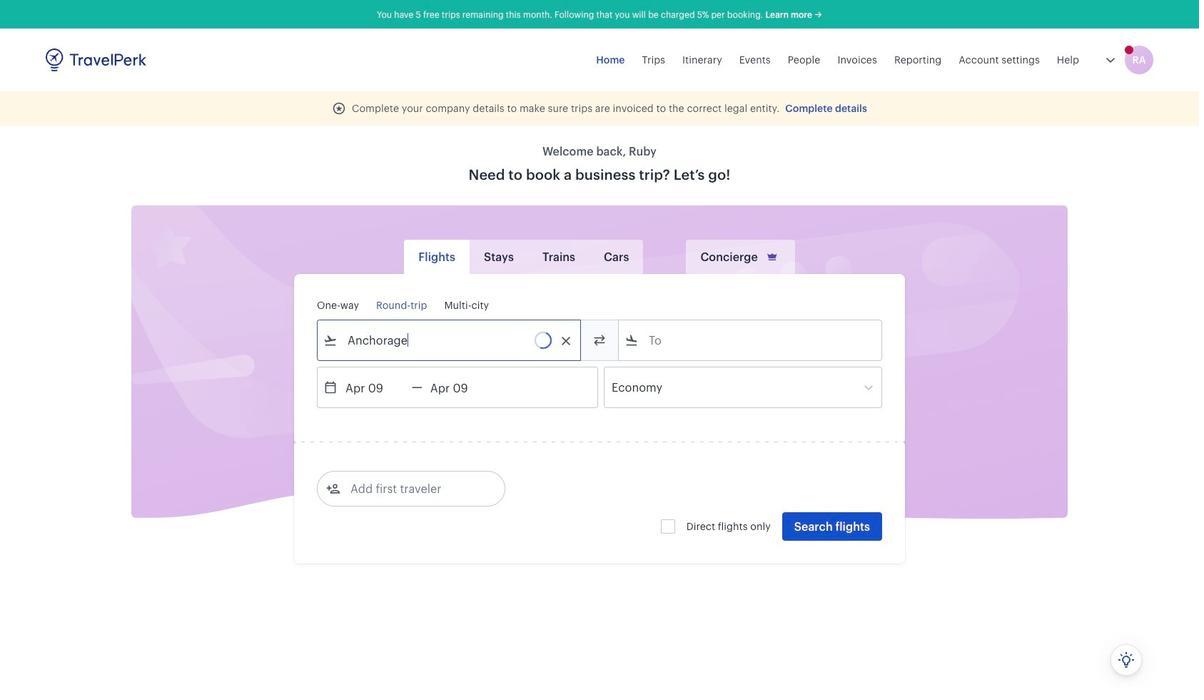 Task type: vqa. For each thing, say whether or not it's contained in the screenshot.
Return text field
yes



Task type: describe. For each thing, give the bounding box(es) containing it.
Add first traveler search field
[[341, 478, 489, 501]]

To search field
[[639, 329, 863, 352]]

Depart text field
[[338, 368, 412, 408]]



Task type: locate. For each thing, give the bounding box(es) containing it.
From search field
[[338, 329, 562, 352]]

Return text field
[[423, 368, 497, 408]]



